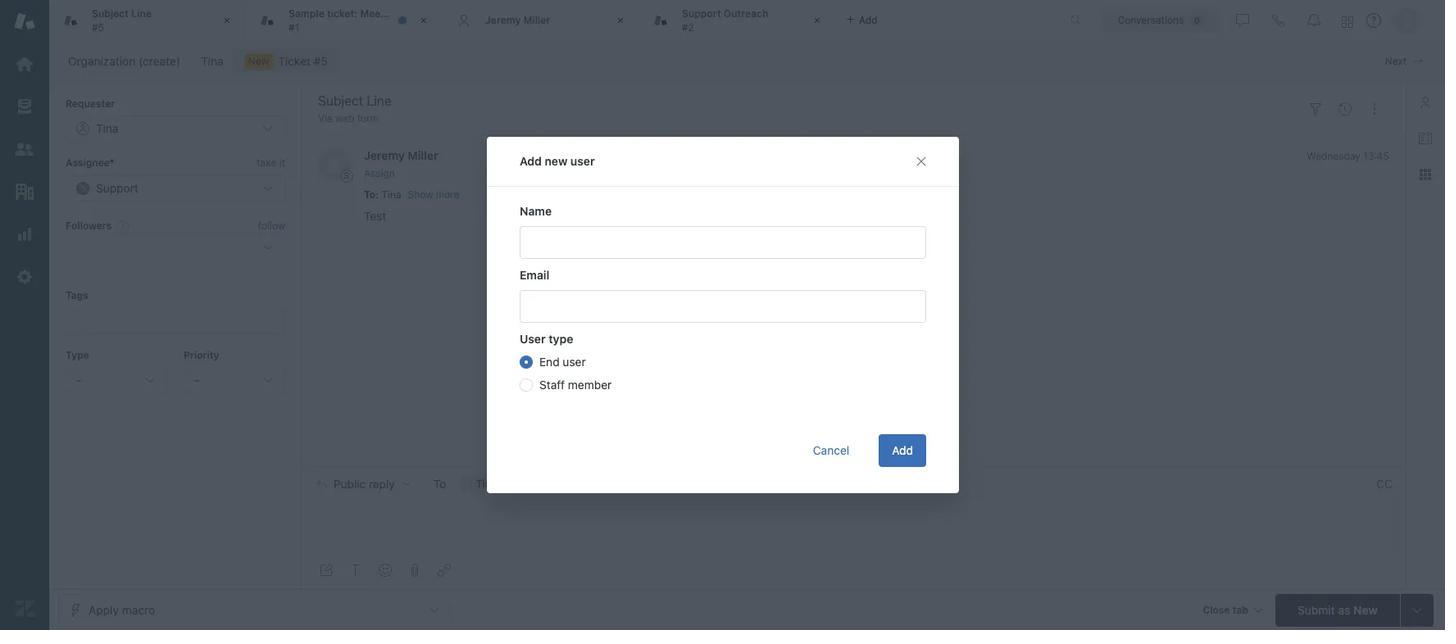 Task type: vqa. For each thing, say whether or not it's contained in the screenshot.
9
no



Task type: describe. For each thing, give the bounding box(es) containing it.
it
[[279, 157, 285, 169]]

tina inside secondary 'element'
[[201, 54, 223, 68]]

close image for subject line
[[219, 12, 235, 29]]

Name field
[[519, 226, 926, 259]]

email
[[519, 268, 549, 282]]

show more button
[[408, 188, 460, 203]]

close modal image
[[915, 155, 928, 168]]

new link
[[233, 50, 338, 73]]

customers image
[[14, 139, 35, 160]]

(create)
[[139, 54, 180, 68]]

to : tina show more test
[[364, 188, 460, 223]]

events image
[[1339, 102, 1352, 115]]

user type
[[519, 332, 573, 346]]

jeremy miller tab
[[443, 0, 640, 41]]

draft mode image
[[320, 564, 333, 577]]

next
[[1385, 55, 1407, 67]]

views image
[[14, 96, 35, 117]]

end
[[539, 355, 559, 369]]

priority
[[184, 349, 219, 361]]

cc
[[1377, 477, 1393, 491]]

#2
[[682, 21, 694, 33]]

organization (create) button
[[57, 50, 191, 73]]

organization (create)
[[68, 54, 180, 68]]

submit as new
[[1298, 603, 1378, 617]]

get help image
[[1367, 13, 1381, 28]]

sample ticket: meet the ticket #1
[[289, 7, 433, 33]]

to for to : tina show more test
[[364, 188, 376, 201]]

insert emojis image
[[379, 564, 392, 577]]

line
[[131, 7, 152, 20]]

ticket
[[406, 7, 433, 20]]

Public reply composer text field
[[310, 502, 1386, 536]]

jeremy miller
[[485, 14, 550, 26]]

add for add
[[892, 444, 913, 457]]

#5
[[92, 21, 104, 33]]

Subject field
[[315, 91, 1298, 111]]

jeremy miller assign
[[364, 149, 438, 179]]

close image
[[612, 12, 629, 29]]

take it button
[[257, 155, 285, 172]]

13:45
[[1364, 150, 1390, 163]]

Email field
[[519, 290, 926, 323]]

staff
[[539, 378, 565, 392]]

- for priority
[[194, 373, 200, 387]]

#1
[[289, 21, 299, 33]]

new
[[544, 154, 567, 168]]

staff member
[[539, 378, 611, 392]]

organization
[[68, 54, 135, 68]]

add link (cmd k) image
[[438, 564, 451, 577]]

show
[[408, 189, 433, 201]]

add button
[[879, 435, 926, 467]]

avatar image
[[318, 148, 351, 181]]

next button
[[1376, 48, 1433, 75]]

assign button
[[364, 166, 395, 181]]

support
[[682, 7, 721, 20]]

web
[[335, 112, 354, 125]]

conversations button
[[1100, 7, 1222, 33]]

member
[[568, 378, 611, 392]]

the
[[387, 7, 403, 20]]

ticket:
[[327, 7, 358, 20]]

type
[[548, 332, 573, 346]]

meet
[[360, 7, 385, 20]]

add new user dialog
[[487, 137, 959, 494]]

take it
[[257, 157, 285, 169]]

:
[[376, 188, 379, 201]]



Task type: locate. For each thing, give the bounding box(es) containing it.
2 - from the left
[[194, 373, 200, 387]]

take
[[257, 157, 277, 169]]

1 vertical spatial jeremy
[[364, 149, 405, 163]]

via web form
[[318, 112, 379, 125]]

miller
[[524, 14, 550, 26], [408, 149, 438, 163]]

to up test
[[364, 188, 376, 201]]

1 vertical spatial user
[[562, 355, 586, 369]]

sample
[[289, 7, 324, 20]]

0 vertical spatial user
[[570, 154, 595, 168]]

0 horizontal spatial close image
[[219, 12, 235, 29]]

add inside button
[[892, 444, 913, 457]]

tags
[[66, 290, 88, 302]]

0 vertical spatial tina
[[201, 54, 223, 68]]

add right cancel at the right bottom of the page
[[892, 444, 913, 457]]

- for type
[[76, 373, 82, 387]]

conversations
[[1118, 14, 1184, 26]]

secondary element
[[49, 45, 1445, 78]]

0 horizontal spatial jeremy
[[364, 149, 405, 163]]

tina link
[[190, 50, 234, 73]]

close image right outreach
[[809, 12, 826, 29]]

subject
[[92, 7, 129, 20]]

add attachment image
[[408, 564, 421, 577]]

wednesday
[[1307, 150, 1361, 163]]

1 horizontal spatial jeremy
[[485, 14, 521, 26]]

tina right tina@gmail.com icon at left bottom
[[476, 478, 497, 490]]

2 close image from the left
[[416, 12, 432, 29]]

form
[[357, 112, 379, 125]]

close image up tina link
[[219, 12, 235, 29]]

1 vertical spatial to
[[434, 477, 446, 491]]

1 - from the left
[[76, 373, 82, 387]]

1 vertical spatial add
[[892, 444, 913, 457]]

outreach
[[724, 7, 769, 20]]

- button
[[66, 367, 167, 394], [184, 367, 285, 394]]

follow
[[258, 220, 285, 232]]

tab containing subject line
[[49, 0, 246, 41]]

knowledge image
[[1419, 132, 1432, 145]]

support outreach #2
[[682, 7, 769, 33]]

2 horizontal spatial close image
[[809, 12, 826, 29]]

1 horizontal spatial -
[[194, 373, 200, 387]]

user up staff member at the left
[[562, 355, 586, 369]]

0 vertical spatial to
[[364, 188, 376, 201]]

new right tina link
[[248, 55, 269, 67]]

add left new
[[519, 154, 541, 168]]

0 horizontal spatial miller
[[408, 149, 438, 163]]

as
[[1338, 603, 1351, 617]]

new
[[248, 55, 269, 67], [1354, 603, 1378, 617]]

- button down type
[[66, 367, 167, 394]]

-
[[76, 373, 82, 387], [194, 373, 200, 387]]

format text image
[[349, 564, 362, 577]]

zendesk support image
[[14, 11, 35, 32]]

3 tab from the left
[[640, 0, 836, 41]]

0 horizontal spatial - button
[[66, 367, 167, 394]]

tina inside to : tina show more test
[[382, 188, 401, 201]]

1 - button from the left
[[66, 367, 167, 394]]

1 horizontal spatial miller
[[524, 14, 550, 26]]

tab containing sample ticket: meet the ticket
[[246, 0, 443, 41]]

- button for priority
[[184, 367, 285, 394]]

user
[[570, 154, 595, 168], [562, 355, 586, 369]]

zendesk products image
[[1342, 16, 1354, 27]]

organizations image
[[14, 181, 35, 203]]

end user
[[539, 355, 586, 369]]

type
[[66, 349, 89, 361]]

0 vertical spatial new
[[248, 55, 269, 67]]

tina
[[201, 54, 223, 68], [382, 188, 401, 201], [476, 478, 497, 490]]

tina@gmail.com image
[[460, 478, 473, 491]]

submit
[[1298, 603, 1335, 617]]

close image
[[219, 12, 235, 29], [416, 12, 432, 29], [809, 12, 826, 29]]

jeremy miller link
[[364, 149, 438, 163]]

cc button
[[1377, 477, 1393, 492]]

to for to
[[434, 477, 446, 491]]

subject line #5
[[92, 7, 152, 33]]

2 horizontal spatial tina
[[476, 478, 497, 490]]

1 tab from the left
[[49, 0, 246, 41]]

admin image
[[14, 266, 35, 288]]

1 horizontal spatial tina
[[382, 188, 401, 201]]

1 horizontal spatial - button
[[184, 367, 285, 394]]

add
[[519, 154, 541, 168], [892, 444, 913, 457]]

get started image
[[14, 53, 35, 75]]

- button down priority
[[184, 367, 285, 394]]

assign
[[364, 167, 395, 179]]

new inside secondary 'element'
[[248, 55, 269, 67]]

1 horizontal spatial to
[[434, 477, 446, 491]]

add new user
[[519, 154, 595, 168]]

to
[[364, 188, 376, 201], [434, 477, 446, 491]]

2 vertical spatial tina
[[476, 478, 497, 490]]

via
[[318, 112, 333, 125]]

name
[[519, 204, 551, 218]]

jeremy
[[485, 14, 521, 26], [364, 149, 405, 163]]

test
[[364, 209, 386, 223]]

add for add new user
[[519, 154, 541, 168]]

- down type
[[76, 373, 82, 387]]

1 close image from the left
[[219, 12, 235, 29]]

1 horizontal spatial new
[[1354, 603, 1378, 617]]

0 horizontal spatial to
[[364, 188, 376, 201]]

0 vertical spatial jeremy
[[485, 14, 521, 26]]

2 - button from the left
[[184, 367, 285, 394]]

tabs tab list
[[49, 0, 1054, 41]]

0 horizontal spatial add
[[519, 154, 541, 168]]

follow button
[[258, 219, 285, 234]]

assignee*
[[66, 157, 114, 169]]

user
[[519, 332, 545, 346]]

to left tina@gmail.com icon at left bottom
[[434, 477, 446, 491]]

- down priority
[[194, 373, 200, 387]]

miller for jeremy miller assign
[[408, 149, 438, 163]]

tina right (create)
[[201, 54, 223, 68]]

3 close image from the left
[[809, 12, 826, 29]]

- button for type
[[66, 367, 167, 394]]

jeremy for jeremy miller
[[485, 14, 521, 26]]

new right the as
[[1354, 603, 1378, 617]]

jeremy inside jeremy miller tab
[[485, 14, 521, 26]]

0 vertical spatial miller
[[524, 14, 550, 26]]

tina right :
[[382, 188, 401, 201]]

miller inside tab
[[524, 14, 550, 26]]

1 vertical spatial new
[[1354, 603, 1378, 617]]

tab containing support outreach
[[640, 0, 836, 41]]

tab
[[49, 0, 246, 41], [246, 0, 443, 41], [640, 0, 836, 41]]

0 horizontal spatial new
[[248, 55, 269, 67]]

1 vertical spatial miller
[[408, 149, 438, 163]]

1 horizontal spatial add
[[892, 444, 913, 457]]

wednesday 13:45
[[1307, 150, 1390, 163]]

0 horizontal spatial tina
[[201, 54, 223, 68]]

zendesk image
[[14, 599, 35, 620]]

Wednesday 13:45 text field
[[1307, 150, 1390, 163]]

jeremy inside jeremy miller assign
[[364, 149, 405, 163]]

0 vertical spatial add
[[519, 154, 541, 168]]

1 vertical spatial tina
[[382, 188, 401, 201]]

to inside to : tina show more test
[[364, 188, 376, 201]]

apps image
[[1419, 168, 1432, 181]]

user right new
[[570, 154, 595, 168]]

close image right the at the left of page
[[416, 12, 432, 29]]

miller for jeremy miller
[[524, 14, 550, 26]]

miller inside jeremy miller assign
[[408, 149, 438, 163]]

jeremy for jeremy miller assign
[[364, 149, 405, 163]]

2 tab from the left
[[246, 0, 443, 41]]

cancel button
[[800, 435, 862, 467]]

customer context image
[[1419, 96, 1432, 109]]

more
[[436, 189, 460, 201]]

close image for support outreach
[[809, 12, 826, 29]]

0 horizontal spatial -
[[76, 373, 82, 387]]

reporting image
[[14, 224, 35, 245]]

main element
[[0, 0, 49, 630]]

cancel
[[813, 444, 849, 457]]

1 horizontal spatial close image
[[416, 12, 432, 29]]



